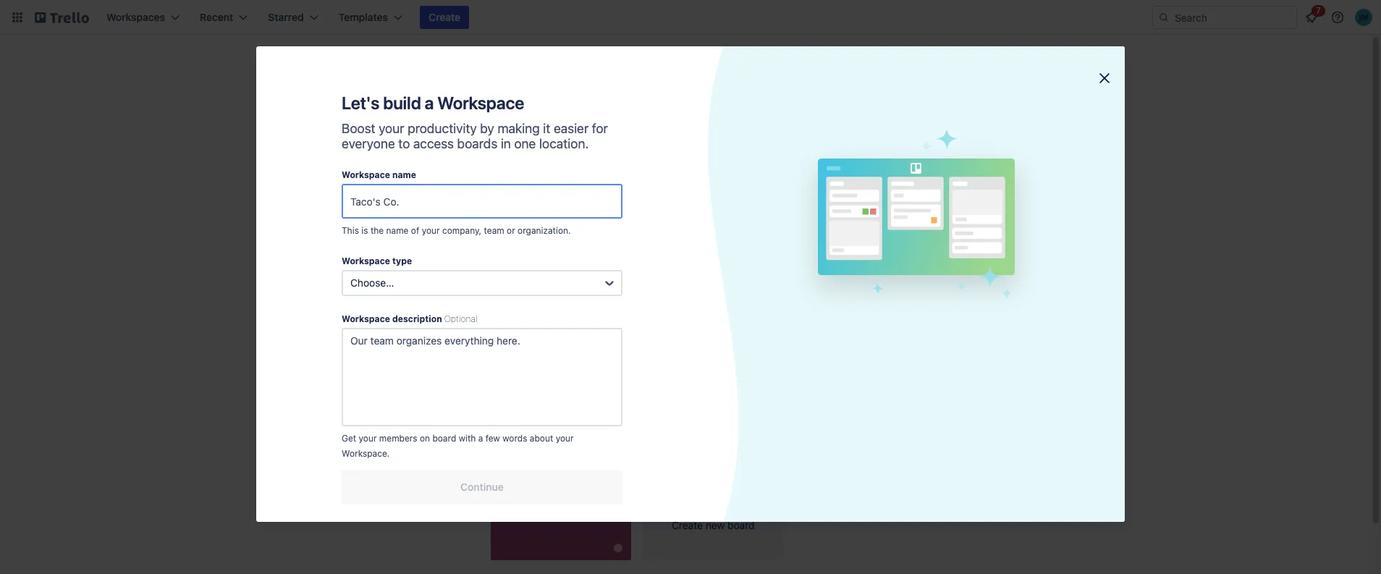 Task type: vqa. For each thing, say whether or not it's contained in the screenshot.
let's
yes



Task type: locate. For each thing, give the bounding box(es) containing it.
unlimited up views,
[[313, 372, 356, 384]]

get for get going faster with a template from the trello community or
[[491, 107, 508, 119]]

gallery
[[607, 227, 638, 239]]

get inside 'try trello premium get unlimited boards, all the views, unlimited automation, and more.'
[[294, 372, 311, 384]]

0 vertical spatial create
[[429, 11, 461, 23]]

jeremy miller's workspace up imagination
[[520, 458, 670, 471]]

let's
[[342, 93, 379, 113]]

on
[[420, 433, 430, 444]]

workspace up jeremy miller's workspace link
[[342, 169, 390, 180]]

1 horizontal spatial trello
[[686, 107, 711, 119]]

the left full
[[528, 227, 543, 239]]

views,
[[294, 387, 323, 399]]

is
[[361, 225, 368, 236]]

1 horizontal spatial jeremy
[[520, 458, 562, 471]]

your right of
[[422, 225, 440, 236]]

workspace up 'by'
[[437, 93, 524, 113]]

continue button
[[342, 470, 623, 505]]

boards for leftmost the boards link
[[334, 217, 367, 229]]

jeremy down workspaces
[[311, 190, 347, 202]]

0 horizontal spatial or
[[507, 225, 515, 236]]

workspace
[[437, 93, 524, 113], [342, 169, 390, 180], [342, 256, 390, 266], [342, 313, 390, 324]]

board right new
[[728, 519, 755, 531]]

template right 'kanban'
[[694, 170, 746, 183]]

template for remote
[[958, 154, 994, 164]]

1 vertical spatial board
[[728, 519, 755, 531]]

jeremy miller's workspace
[[311, 190, 439, 202], [520, 458, 670, 471]]

a
[[425, 93, 434, 113], [591, 107, 597, 119], [478, 433, 483, 444]]

0 horizontal spatial get
[[294, 372, 311, 384]]

all
[[397, 372, 407, 384]]

search image
[[1158, 12, 1170, 23]]

workspace for workspace name
[[342, 169, 390, 180]]

in
[[501, 136, 511, 151]]

project management
[[497, 170, 613, 183]]

board
[[432, 433, 456, 444], [728, 519, 755, 531]]

easier
[[554, 121, 589, 136]]

create for create
[[429, 11, 461, 23]]

templates link
[[282, 93, 468, 119]]

trial
[[341, 427, 358, 439]]

0 horizontal spatial miller's
[[349, 190, 384, 202]]

2 horizontal spatial a
[[591, 107, 597, 119]]

template up simple
[[806, 154, 841, 164]]

boost
[[342, 121, 375, 136]]

get going faster with a template from the trello community or
[[491, 107, 781, 119]]

template up remote
[[958, 154, 994, 164]]

imagination
[[542, 497, 608, 510]]

a inside get your members on board with a few words about your workspace.
[[478, 433, 483, 444]]

the right is
[[371, 225, 384, 236]]

trello left community
[[686, 107, 711, 119]]

2 horizontal spatial get
[[491, 107, 508, 119]]

1 vertical spatial create
[[672, 519, 703, 531]]

unlimited
[[313, 372, 356, 384], [326, 387, 369, 399]]

0 vertical spatial get
[[491, 107, 508, 119]]

the
[[668, 107, 683, 119], [371, 225, 384, 236], [528, 227, 543, 239], [410, 372, 425, 384]]

miller's
[[349, 190, 384, 202], [564, 458, 606, 471]]

the right all
[[410, 372, 425, 384]]

get up 'by'
[[491, 107, 508, 119]]

1 vertical spatial boards link
[[701, 454, 767, 477]]

template right full
[[563, 227, 604, 239]]

template up for
[[599, 107, 641, 119]]

get right free
[[342, 433, 356, 444]]

get inside get your members on board with a few words about your workspace.
[[342, 433, 356, 444]]

boards up new
[[725, 459, 758, 471]]

name left of
[[386, 225, 409, 236]]

0 vertical spatial boards
[[334, 217, 367, 229]]

2 vertical spatial get
[[342, 433, 356, 444]]

1 vertical spatial jeremy
[[520, 458, 562, 471]]

jeremy down about
[[520, 458, 562, 471]]

project left board
[[842, 170, 883, 183]]

0 horizontal spatial jeremy miller's workspace
[[311, 190, 439, 202]]

boards for bottom the boards link
[[725, 459, 758, 471]]

1 horizontal spatial get
[[342, 433, 356, 444]]

get your members on board with a few words about your workspace.
[[342, 433, 574, 459]]

a right build
[[425, 93, 434, 113]]

beyond imagination link
[[491, 491, 631, 560]]

0 horizontal spatial create
[[429, 11, 461, 23]]

create a workspace image
[[445, 163, 462, 180]]

jeremy miller's workspace down workspace name
[[311, 190, 439, 202]]

a left few
[[478, 433, 483, 444]]

unlimited down boards, at the bottom left of the page
[[326, 387, 369, 399]]

highlights link
[[282, 238, 468, 261]]

for
[[592, 121, 608, 136]]

workspaces
[[526, 424, 607, 437]]

0 vertical spatial boards link
[[282, 212, 468, 235]]

name
[[392, 169, 416, 180], [386, 225, 409, 236]]

primary element
[[0, 0, 1381, 35]]

0 vertical spatial board
[[432, 433, 456, 444]]

let's build a workspace
[[342, 93, 524, 113]]

with left few
[[459, 433, 476, 444]]

1 horizontal spatial project
[[842, 170, 883, 183]]

jeremy
[[311, 190, 347, 202], [520, 458, 562, 471]]

miller's down workspace name
[[349, 190, 384, 202]]

project down the one
[[497, 170, 537, 183]]

workspaces
[[291, 166, 343, 177]]

template simple project board
[[801, 154, 919, 183]]

0 vertical spatial jeremy miller's workspace
[[311, 190, 439, 202]]

1 vertical spatial miller's
[[564, 458, 606, 471]]

boards link up highlights link
[[282, 212, 468, 235]]

0 horizontal spatial project
[[497, 170, 537, 183]]

0 vertical spatial jeremy
[[311, 190, 347, 202]]

recently
[[520, 277, 569, 290]]

1 horizontal spatial create
[[672, 519, 703, 531]]

your workspaces
[[491, 424, 607, 437]]

1 horizontal spatial boards link
[[701, 454, 767, 477]]

template inside template remote team hub
[[958, 154, 994, 164]]

1 vertical spatial jeremy miller's workspace
[[520, 458, 670, 471]]

name down 'to'
[[392, 169, 416, 180]]

with
[[569, 107, 589, 119], [459, 433, 476, 444]]

productivity
[[408, 121, 477, 136]]

with inside get your members on board with a few words about your workspace.
[[459, 433, 476, 444]]

boards link up new
[[701, 454, 767, 477]]

Our team organizes everything here. text field
[[342, 328, 623, 426]]

0 horizontal spatial jeremy
[[311, 190, 347, 202]]

2 horizontal spatial template
[[958, 154, 994, 164]]

1 horizontal spatial a
[[478, 433, 483, 444]]

boards up highlights at the left top of page
[[334, 217, 367, 229]]

templates
[[311, 99, 361, 111]]

create button
[[420, 6, 469, 29]]

1 horizontal spatial with
[[569, 107, 589, 119]]

jeremy miller (jeremymiller198) image
[[1355, 9, 1373, 26]]

start free trial
[[294, 427, 358, 439]]

1 horizontal spatial template
[[806, 154, 841, 164]]

workspace for workspace description optional
[[342, 313, 390, 324]]

your up workspace.
[[359, 433, 377, 444]]

board right on
[[432, 433, 456, 444]]

or
[[769, 107, 778, 119], [507, 225, 515, 236]]

trello inside 'try trello premium get unlimited boards, all the views, unlimited automation, and more.'
[[312, 353, 339, 366]]

continue
[[461, 481, 504, 493]]

7 notifications image
[[1303, 9, 1320, 26]]

1 vertical spatial boards
[[725, 459, 758, 471]]

or right community
[[769, 107, 778, 119]]

template
[[599, 107, 641, 119], [563, 227, 604, 239]]

workspace inside jeremy miller's workspace link
[[387, 190, 439, 202]]

boards
[[457, 136, 498, 151]]

kanban template link
[[643, 145, 783, 214]]

1 vertical spatial workspace
[[609, 458, 670, 471]]

the right from
[[668, 107, 683, 119]]

1 horizontal spatial workspace
[[609, 458, 670, 471]]

boards
[[334, 217, 367, 229], [725, 459, 758, 471]]

workspace down members
[[342, 313, 390, 324]]

add image
[[445, 293, 462, 311]]

template inside template simple project board
[[806, 154, 841, 164]]

0 vertical spatial template
[[599, 107, 641, 119]]

premium
[[342, 353, 385, 366]]

your
[[491, 424, 524, 437]]

0 horizontal spatial trello
[[312, 353, 339, 366]]

type
[[392, 256, 412, 266]]

create inside create button
[[429, 11, 461, 23]]

0 horizontal spatial a
[[425, 93, 434, 113]]

1 vertical spatial get
[[294, 372, 311, 384]]

0 vertical spatial trello
[[686, 107, 711, 119]]

kanban template
[[649, 170, 746, 183]]

miller's down workspaces
[[564, 458, 606, 471]]

your right about
[[556, 433, 574, 444]]

workspace up choose…
[[342, 256, 390, 266]]

your inside boost your productivity by making it easier for everyone to access boards in one location.
[[379, 121, 404, 136]]

0 horizontal spatial board
[[432, 433, 456, 444]]

2 project from the left
[[842, 170, 883, 183]]

Search field
[[1170, 7, 1297, 28]]

0 horizontal spatial boards
[[334, 217, 367, 229]]

workspace
[[387, 190, 439, 202], [609, 458, 670, 471]]

of
[[411, 225, 419, 236]]

1 horizontal spatial boards
[[725, 459, 758, 471]]

1 vertical spatial trello
[[312, 353, 339, 366]]

0 horizontal spatial boards link
[[282, 212, 468, 235]]

workspace for workspace type
[[342, 256, 390, 266]]

boards,
[[359, 372, 394, 384]]

Workspace name text field
[[342, 184, 623, 219]]

your down build
[[379, 121, 404, 136]]

project
[[497, 170, 537, 183], [842, 170, 883, 183]]

0 vertical spatial workspace
[[387, 190, 439, 202]]

a up for
[[591, 107, 597, 119]]

get up views,
[[294, 372, 311, 384]]

1 vertical spatial with
[[459, 433, 476, 444]]

views link
[[282, 264, 468, 287]]

1 horizontal spatial or
[[769, 107, 778, 119]]

0 horizontal spatial with
[[459, 433, 476, 444]]

with up easier
[[569, 107, 589, 119]]

0 horizontal spatial workspace
[[387, 190, 439, 202]]

or right 'team' on the left of page
[[507, 225, 515, 236]]

1 vertical spatial template
[[563, 227, 604, 239]]

trello right the try
[[312, 353, 339, 366]]



Task type: describe. For each thing, give the bounding box(es) containing it.
template for simple
[[806, 154, 841, 164]]

settings
[[334, 321, 373, 334]]

members
[[379, 433, 417, 444]]

team
[[999, 170, 1030, 183]]

0 vertical spatial miller's
[[349, 190, 384, 202]]

board inside get your members on board with a few words about your workspace.
[[432, 433, 456, 444]]

1 vertical spatial unlimited
[[326, 387, 369, 399]]

team
[[484, 225, 504, 236]]

0 vertical spatial unlimited
[[313, 372, 356, 384]]

from
[[643, 107, 665, 119]]

get for get your members on board with a few words about your workspace.
[[342, 433, 356, 444]]

workspace name
[[342, 169, 416, 180]]

highlights
[[334, 243, 382, 256]]

simple
[[801, 170, 840, 183]]

jeremy miller's workspace link
[[282, 183, 468, 209]]

organization.
[[518, 225, 571, 236]]

viewed
[[572, 277, 611, 290]]

0 vertical spatial or
[[769, 107, 778, 119]]

1 vertical spatial name
[[386, 225, 409, 236]]

free
[[319, 427, 338, 439]]

1 project from the left
[[497, 170, 537, 183]]

start free trial button
[[294, 426, 358, 441]]

workspace description optional
[[342, 313, 477, 324]]

create new board
[[672, 519, 755, 531]]

automation,
[[371, 387, 427, 399]]

this
[[342, 225, 359, 236]]

try trello premium get unlimited boards, all the views, unlimited automation, and more.
[[294, 353, 447, 413]]

choose…
[[350, 277, 394, 289]]

to
[[398, 136, 410, 151]]

project management link
[[491, 145, 631, 214]]

browse the full template gallery link
[[491, 227, 638, 239]]

this is the name of your company, team or organization.
[[342, 225, 571, 236]]

access
[[413, 136, 454, 151]]

going
[[510, 107, 537, 119]]

everyone
[[342, 136, 395, 151]]

full
[[546, 227, 560, 239]]

one
[[514, 136, 536, 151]]

j
[[498, 457, 507, 473]]

home link
[[282, 122, 468, 148]]

community
[[714, 107, 766, 119]]

create for create new board
[[672, 519, 703, 531]]

kanban
[[649, 170, 691, 183]]

about
[[530, 433, 553, 444]]

board
[[885, 170, 919, 183]]

members
[[334, 295, 378, 308]]

hub
[[1032, 170, 1056, 183]]

build
[[383, 93, 421, 113]]

new
[[706, 519, 725, 531]]

0 vertical spatial name
[[392, 169, 416, 180]]

beyond
[[497, 497, 539, 510]]

1 horizontal spatial miller's
[[564, 458, 606, 471]]

browse
[[491, 227, 525, 239]]

management
[[540, 170, 613, 183]]

by
[[480, 121, 494, 136]]

1 vertical spatial or
[[507, 225, 515, 236]]

members link
[[282, 290, 468, 313]]

0 horizontal spatial template
[[694, 170, 746, 183]]

views
[[334, 269, 362, 282]]

description
[[392, 313, 442, 324]]

the inside 'try trello premium get unlimited boards, all the views, unlimited automation, and more.'
[[410, 372, 425, 384]]

it
[[543, 121, 550, 136]]

remote
[[954, 170, 997, 183]]

try
[[294, 353, 310, 366]]

0 vertical spatial with
[[569, 107, 589, 119]]

and
[[430, 387, 447, 399]]

template remote team hub
[[954, 154, 1056, 183]]

1 horizontal spatial jeremy miller's workspace
[[520, 458, 670, 471]]

settings link
[[282, 316, 468, 340]]

more.
[[294, 401, 321, 413]]

few
[[486, 433, 500, 444]]

words
[[503, 433, 527, 444]]

location.
[[539, 136, 589, 151]]

beyond imagination
[[497, 497, 608, 510]]

open information menu image
[[1331, 10, 1345, 25]]

making
[[498, 121, 540, 136]]

project inside template simple project board
[[842, 170, 883, 183]]

start
[[294, 427, 317, 439]]

workspace.
[[342, 448, 390, 459]]

browse the full template gallery
[[491, 227, 638, 239]]

recently viewed
[[520, 277, 611, 290]]

boost your productivity by making it easier for everyone to access boards in one location.
[[342, 121, 608, 151]]

1 horizontal spatial board
[[728, 519, 755, 531]]

company,
[[442, 225, 482, 236]]

workspace type
[[342, 256, 412, 266]]

faster
[[539, 107, 566, 119]]



